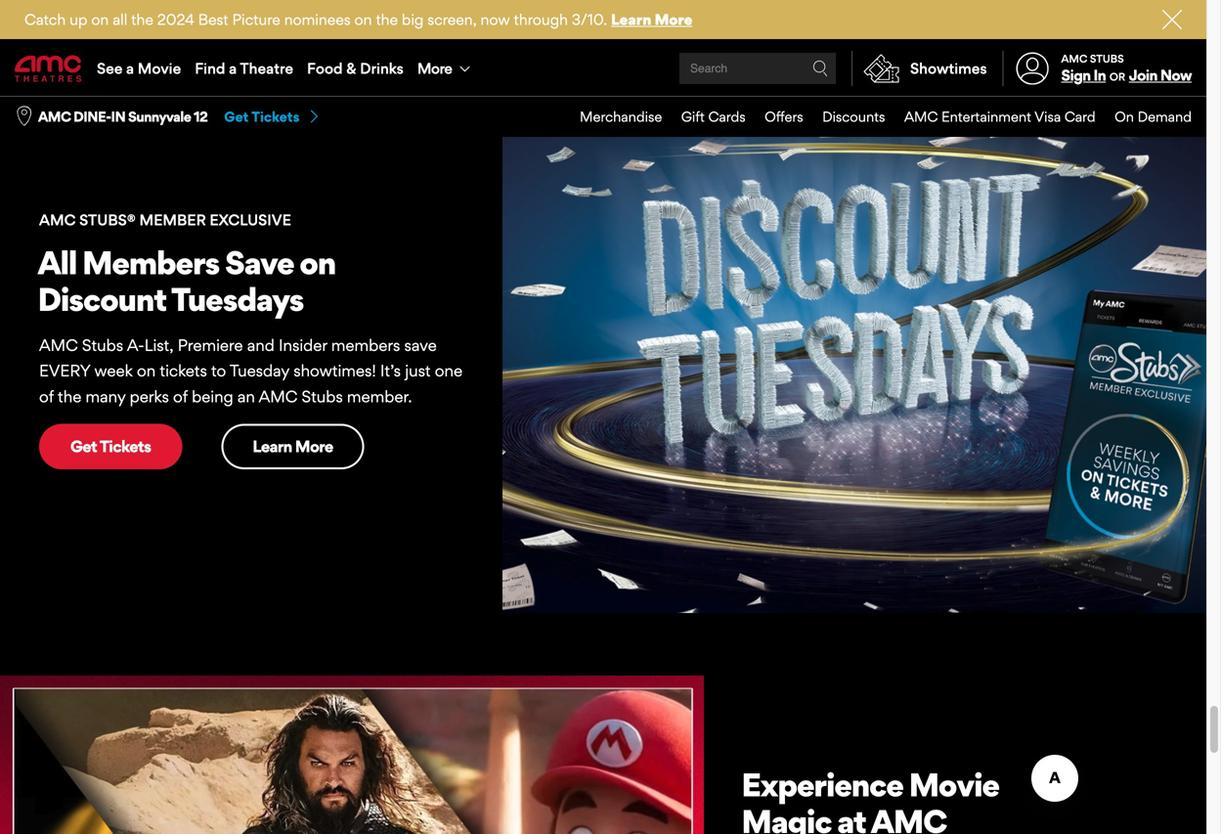 Task type: vqa. For each thing, say whether or not it's contained in the screenshot.
third menu item from right
no



Task type: locate. For each thing, give the bounding box(es) containing it.
2 of from the left
[[173, 387, 188, 406]]

1 horizontal spatial a
[[229, 59, 237, 77]]

get right 12
[[224, 108, 249, 125]]

a for theatre
[[229, 59, 237, 77]]

1 vertical spatial get tickets
[[70, 437, 151, 456]]

0 vertical spatial learn
[[611, 10, 652, 28]]

on up perks
[[137, 361, 156, 380]]

a right see at the top of page
[[126, 59, 134, 77]]

2 vertical spatial stubs
[[302, 387, 343, 406]]

on demand link
[[1096, 97, 1192, 137]]

the left "big"
[[376, 10, 398, 28]]

0 vertical spatial get tickets
[[224, 108, 300, 125]]

amc
[[1062, 52, 1088, 65], [905, 108, 938, 125], [38, 108, 71, 125], [39, 211, 76, 229], [39, 335, 78, 355], [259, 387, 298, 406], [871, 802, 947, 834]]

one
[[435, 361, 463, 380]]

0 vertical spatial tickets
[[252, 108, 300, 125]]

2 a from the left
[[229, 59, 237, 77]]

amc up "all"
[[39, 211, 76, 229]]

1 vertical spatial stubs
[[82, 335, 123, 355]]

2 vertical spatial more
[[295, 437, 333, 456]]

offers link
[[746, 97, 803, 137]]

learn more link right 3/10.
[[611, 10, 693, 28]]

showtimes image
[[853, 51, 911, 86]]

a right the find
[[229, 59, 237, 77]]

0 horizontal spatial get
[[70, 437, 97, 456]]

1 vertical spatial learn more link
[[221, 424, 364, 469]]

now
[[481, 10, 510, 28]]

1 horizontal spatial tickets
[[252, 108, 300, 125]]

get
[[224, 108, 249, 125], [70, 437, 97, 456]]

0 vertical spatial stubs
[[1090, 52, 1124, 65]]

get down the many
[[70, 437, 97, 456]]

amc down the showtimes link
[[905, 108, 938, 125]]

0 horizontal spatial tickets
[[100, 437, 151, 456]]

1 horizontal spatial learn
[[611, 10, 652, 28]]

1 horizontal spatial get
[[224, 108, 249, 125]]

a for movie
[[126, 59, 134, 77]]

more right 3/10.
[[655, 10, 693, 28]]

catch
[[24, 10, 66, 28]]

on inside all members save on discount tuesdays
[[300, 243, 335, 282]]

0 horizontal spatial get tickets link
[[39, 424, 182, 469]]

of down every
[[39, 387, 54, 406]]

all
[[38, 243, 76, 282]]

get tickets down the many
[[70, 437, 151, 456]]

0 horizontal spatial get tickets
[[70, 437, 151, 456]]

theatre
[[240, 59, 293, 77]]

user profile image
[[1005, 52, 1060, 85]]

cookie consent banner dialog
[[0, 760, 1207, 834]]

a inside "link"
[[126, 59, 134, 77]]

week
[[94, 361, 133, 380]]

1 vertical spatial movie
[[909, 765, 999, 804]]

find a theatre
[[195, 59, 293, 77]]

1 horizontal spatial learn more link
[[611, 10, 693, 28]]

tickets
[[252, 108, 300, 125], [100, 437, 151, 456]]

visa
[[1035, 108, 1061, 125]]

0 horizontal spatial a
[[126, 59, 134, 77]]

learn more link down an
[[221, 424, 364, 469]]

get tickets link down the many
[[39, 424, 182, 469]]

a
[[126, 59, 134, 77], [229, 59, 237, 77]]

nominees
[[284, 10, 351, 28]]

get for the right the get tickets link
[[224, 108, 249, 125]]

1 horizontal spatial movie
[[909, 765, 999, 804]]

the down every
[[58, 387, 81, 406]]

0 horizontal spatial the
[[58, 387, 81, 406]]

1 vertical spatial menu
[[561, 97, 1192, 137]]

discount tuesdays image
[[503, 111, 1207, 613]]

stubs down showtimes!
[[302, 387, 343, 406]]

picture
[[232, 10, 280, 28]]

0 vertical spatial get
[[224, 108, 249, 125]]

learn more
[[253, 437, 333, 456]]

amc inside 'amc stubs sign in or join now'
[[1062, 52, 1088, 65]]

0 vertical spatial menu
[[0, 41, 1207, 96]]

1 horizontal spatial of
[[173, 387, 188, 406]]

0 vertical spatial movie
[[138, 59, 181, 77]]

now
[[1161, 66, 1192, 84]]

dialog
[[0, 0, 1221, 834]]

see a movie
[[97, 59, 181, 77]]

the
[[131, 10, 153, 28], [376, 10, 398, 28], [58, 387, 81, 406]]

amc left dine-
[[38, 108, 71, 125]]

menu containing merchandise
[[561, 97, 1192, 137]]

on
[[1115, 108, 1134, 125]]

1 horizontal spatial stubs
[[302, 387, 343, 406]]

menu
[[0, 41, 1207, 96], [561, 97, 1192, 137]]

amc up sign
[[1062, 52, 1088, 65]]

tickets for the right the get tickets link
[[252, 108, 300, 125]]

get tickets link
[[224, 108, 321, 126], [39, 424, 182, 469]]

0 horizontal spatial learn more link
[[221, 424, 364, 469]]

food
[[307, 59, 343, 77]]

amc for amc entertainment visa card
[[905, 108, 938, 125]]

menu up merchandise link
[[0, 41, 1207, 96]]

12
[[194, 108, 208, 125]]

gift
[[681, 108, 705, 125]]

amc inside button
[[38, 108, 71, 125]]

of down tickets on the top
[[173, 387, 188, 406]]

0 vertical spatial get tickets link
[[224, 108, 321, 126]]

learn down an
[[253, 437, 292, 456]]

2 horizontal spatial more
[[655, 10, 693, 28]]

an
[[237, 387, 255, 406]]

1 vertical spatial get tickets link
[[39, 424, 182, 469]]

stubs inside 'amc stubs sign in or join now'
[[1090, 52, 1124, 65]]

to
[[211, 361, 226, 380]]

get tickets
[[224, 108, 300, 125], [70, 437, 151, 456]]

dine-
[[73, 108, 111, 125]]

amc entertainment visa card link
[[885, 97, 1096, 137]]

showtimes link
[[852, 51, 987, 86]]

amc up every
[[39, 335, 78, 355]]

amc dine-in sunnyvale 12 button
[[38, 107, 208, 126]]

get tickets down theatre
[[224, 108, 300, 125]]

of
[[39, 387, 54, 406], [173, 387, 188, 406]]

submit search icon image
[[813, 61, 828, 76]]

1 horizontal spatial more
[[417, 59, 452, 77]]

get tickets link down theatre
[[224, 108, 321, 126]]

stubs up in
[[1090, 52, 1124, 65]]

1 a from the left
[[126, 59, 134, 77]]

learn more link
[[611, 10, 693, 28], [221, 424, 364, 469]]

2 horizontal spatial the
[[376, 10, 398, 28]]

amc right at
[[871, 802, 947, 834]]

a-
[[127, 335, 144, 355]]

food & drinks link
[[300, 41, 411, 96]]

on right nominees
[[355, 10, 372, 28]]

1 vertical spatial get
[[70, 437, 97, 456]]

movie inside experience movie magic at amc
[[909, 765, 999, 804]]

list,
[[144, 335, 174, 355]]

amc for amc stubs sign in or join now
[[1062, 52, 1088, 65]]

menu containing more
[[0, 41, 1207, 96]]

menu down showtimes image
[[561, 97, 1192, 137]]

more inside button
[[417, 59, 452, 77]]

get for the get tickets link to the bottom
[[70, 437, 97, 456]]

1 vertical spatial learn
[[253, 437, 292, 456]]

0 horizontal spatial stubs
[[82, 335, 123, 355]]

entertainment
[[942, 108, 1032, 125]]

ptr generic 2022 image
[[0, 0, 704, 48]]

big
[[402, 10, 424, 28]]

amc entertainment visa card
[[905, 108, 1096, 125]]

movie
[[138, 59, 181, 77], [909, 765, 999, 804]]

stubs for a-
[[82, 335, 123, 355]]

more
[[655, 10, 693, 28], [417, 59, 452, 77], [295, 437, 333, 456]]

more button
[[411, 41, 482, 96]]

0 horizontal spatial movie
[[138, 59, 181, 77]]

learn
[[611, 10, 652, 28], [253, 437, 292, 456]]

experience movie magic at amc
[[742, 765, 999, 834]]

tickets down the many
[[100, 437, 151, 456]]

the right the all on the top left
[[131, 10, 153, 28]]

screen,
[[428, 10, 477, 28]]

more down showtimes!
[[295, 437, 333, 456]]

more down screen,
[[417, 59, 452, 77]]

magic
[[742, 802, 832, 834]]

0 vertical spatial more
[[655, 10, 693, 28]]

being
[[192, 387, 233, 406]]

perks
[[130, 387, 169, 406]]

tickets down theatre
[[252, 108, 300, 125]]

1 vertical spatial tickets
[[100, 437, 151, 456]]

amc logo image
[[15, 55, 83, 82], [15, 55, 83, 82]]

members
[[82, 243, 219, 282]]

drinks
[[360, 59, 404, 77]]

save
[[404, 335, 437, 355]]

learn right 3/10.
[[611, 10, 652, 28]]

amc stubs sign in or join now
[[1062, 52, 1192, 84]]

up
[[70, 10, 87, 28]]

amc for amc stubs a-list, premiere and insider members save every week on tickets to tuesday showtimes! it's just one of the many perks of being an amc stubs member.
[[39, 335, 78, 355]]

stubs
[[1090, 52, 1124, 65], [82, 335, 123, 355], [302, 387, 343, 406]]

0 horizontal spatial of
[[39, 387, 54, 406]]

stubs up week
[[82, 335, 123, 355]]

search the AMC website text field
[[688, 61, 813, 76]]

1 of from the left
[[39, 387, 54, 406]]

on right the save
[[300, 243, 335, 282]]

2 horizontal spatial stubs
[[1090, 52, 1124, 65]]

on
[[91, 10, 109, 28], [355, 10, 372, 28], [300, 243, 335, 282], [137, 361, 156, 380]]

1 vertical spatial more
[[417, 59, 452, 77]]

3/10.
[[572, 10, 607, 28]]



Task type: describe. For each thing, give the bounding box(es) containing it.
tuesdays
[[171, 280, 303, 319]]

0 horizontal spatial learn
[[253, 437, 292, 456]]

on left the all on the top left
[[91, 10, 109, 28]]

amc down tuesday
[[259, 387, 298, 406]]

&
[[346, 59, 356, 77]]

member
[[139, 211, 206, 229]]

stubs®
[[79, 211, 136, 229]]

merchandise link
[[561, 97, 662, 137]]

find
[[195, 59, 225, 77]]

stubs for sign
[[1090, 52, 1124, 65]]

in
[[111, 108, 125, 125]]

tickets for the get tickets link to the bottom
[[100, 437, 151, 456]]

showtimes!
[[294, 361, 376, 380]]

discounts
[[823, 108, 885, 125]]

gift cards
[[681, 108, 746, 125]]

amc scene image
[[0, 676, 704, 834]]

many
[[86, 387, 126, 406]]

1 horizontal spatial get tickets link
[[224, 108, 321, 126]]

members
[[331, 335, 400, 355]]

or
[[1110, 71, 1126, 83]]

1 horizontal spatial the
[[131, 10, 153, 28]]

demand
[[1138, 108, 1192, 125]]

sign in or join amc stubs element
[[1003, 41, 1192, 96]]

amc stubs a-list, premiere and insider members save every week on tickets to tuesday showtimes! it's just one of the many perks of being an amc stubs member.
[[39, 335, 463, 406]]

tuesday
[[230, 361, 289, 380]]

see a movie link
[[90, 41, 188, 96]]

premiere
[[178, 335, 243, 355]]

insider
[[279, 335, 327, 355]]

cards
[[708, 108, 746, 125]]

movie inside "link"
[[138, 59, 181, 77]]

sign
[[1062, 66, 1091, 84]]

at
[[837, 802, 866, 834]]

amc inside experience movie magic at amc
[[871, 802, 947, 834]]

merchandise
[[580, 108, 662, 125]]

0 vertical spatial learn more link
[[611, 10, 693, 28]]

exclusive
[[210, 211, 291, 229]]

offers
[[765, 108, 803, 125]]

all
[[113, 10, 127, 28]]

in
[[1094, 66, 1106, 84]]

join
[[1129, 66, 1158, 84]]

tickets
[[160, 361, 207, 380]]

discounts link
[[803, 97, 885, 137]]

sign in button
[[1062, 66, 1106, 84]]

card
[[1065, 108, 1096, 125]]

amc dine-in sunnyvale 12
[[38, 108, 208, 125]]

amc for amc stubs® member exclusive
[[39, 211, 76, 229]]

through
[[514, 10, 568, 28]]

best
[[198, 10, 228, 28]]

all members save on discount tuesdays
[[38, 243, 335, 319]]

the inside amc stubs a-list, premiere and insider members save every week on tickets to tuesday showtimes! it's just one of the many perks of being an amc stubs member.
[[58, 387, 81, 406]]

amc stubs® member exclusive
[[39, 211, 291, 229]]

it's
[[380, 361, 401, 380]]

0 horizontal spatial more
[[295, 437, 333, 456]]

member.
[[347, 387, 412, 406]]

just
[[405, 361, 431, 380]]

on demand
[[1115, 108, 1192, 125]]

join now button
[[1129, 66, 1192, 84]]

sunnyvale
[[128, 108, 191, 125]]

every
[[39, 361, 90, 380]]

and
[[247, 335, 275, 355]]

2024
[[157, 10, 194, 28]]

see
[[97, 59, 123, 77]]

1 horizontal spatial get tickets
[[224, 108, 300, 125]]

on inside amc stubs a-list, premiere and insider members save every week on tickets to tuesday showtimes! it's just one of the many perks of being an amc stubs member.
[[137, 361, 156, 380]]

discount
[[38, 280, 166, 319]]

experience
[[742, 765, 903, 804]]

showtimes
[[911, 59, 987, 77]]

gift cards link
[[662, 97, 746, 137]]

find a theatre link
[[188, 41, 300, 96]]

food & drinks
[[307, 59, 404, 77]]

amc for amc dine-in sunnyvale 12
[[38, 108, 71, 125]]

save
[[225, 243, 294, 282]]

catch up on all the 2024 best picture nominees on the big screen, now through 3/10. learn more
[[24, 10, 693, 28]]



